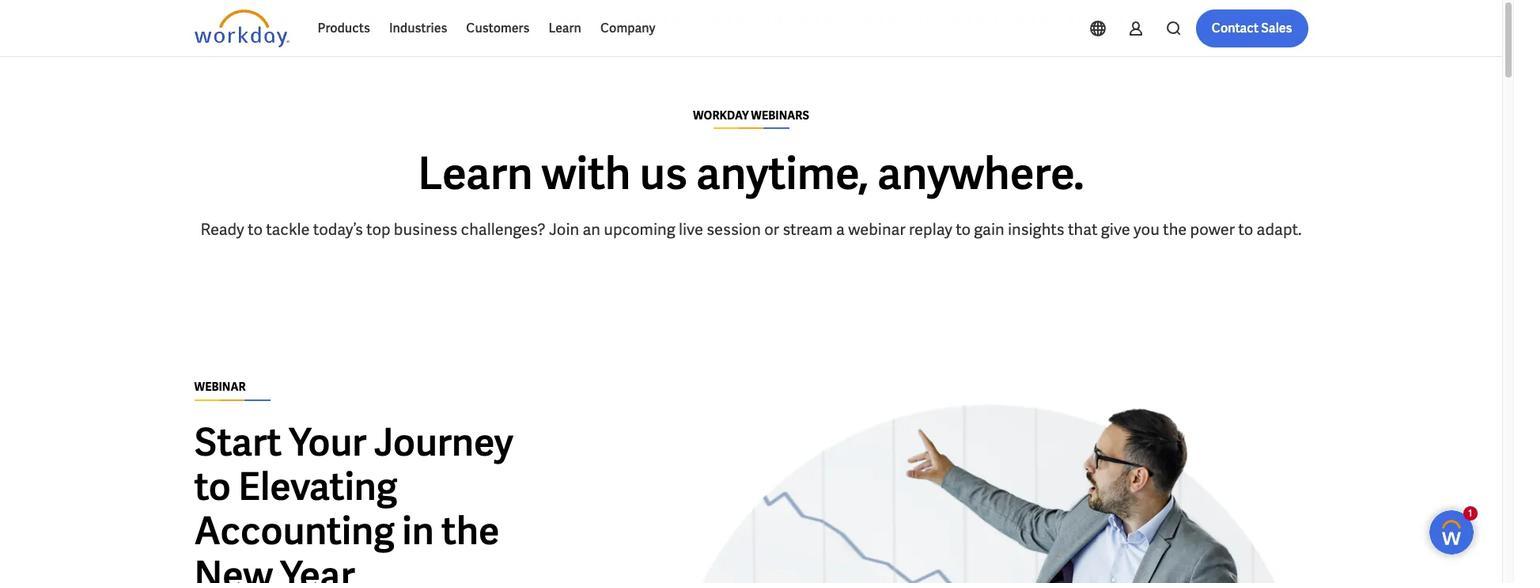 Task type: locate. For each thing, give the bounding box(es) containing it.
sales
[[1261, 20, 1293, 36]]

elevating
[[238, 462, 398, 511]]

1 horizontal spatial learn
[[549, 20, 582, 36]]

1 vertical spatial the
[[442, 507, 500, 556]]

new
[[194, 551, 273, 583]]

products button
[[308, 9, 380, 47]]

the inside start your journey to elevating accounting in the new year
[[442, 507, 500, 556]]

webinar
[[848, 219, 906, 240]]

learn up challenges?
[[418, 145, 533, 203]]

learn
[[549, 20, 582, 36], [418, 145, 533, 203]]

tackle
[[266, 219, 310, 240]]

to
[[248, 219, 263, 240], [956, 219, 971, 240], [1239, 219, 1254, 240], [194, 462, 231, 511]]

adapt.
[[1257, 219, 1302, 240]]

learn inside learn dropdown button
[[549, 20, 582, 36]]

start
[[194, 418, 282, 467]]

us
[[640, 145, 688, 203]]

or
[[765, 219, 780, 240]]

industries
[[389, 20, 447, 36]]

workday webinars
[[693, 108, 809, 123]]

anytime,
[[696, 145, 869, 203]]

upcoming
[[604, 219, 676, 240]]

a
[[836, 219, 845, 240]]

give
[[1101, 219, 1131, 240]]

0 horizontal spatial the
[[442, 507, 500, 556]]

0 vertical spatial learn
[[549, 20, 582, 36]]

the right in
[[442, 507, 500, 556]]

0 vertical spatial the
[[1163, 219, 1187, 240]]

customers
[[466, 20, 530, 36]]

live
[[679, 219, 703, 240]]

lifestyle image image
[[669, 354, 1308, 583]]

challenges?
[[461, 219, 546, 240]]

with
[[542, 145, 631, 203]]

learn button
[[539, 9, 591, 47]]

0 horizontal spatial learn
[[418, 145, 533, 203]]

year
[[280, 551, 355, 583]]

ready
[[201, 219, 244, 240]]

contact sales
[[1212, 20, 1293, 36]]

learn for learn with us anytime, anywhere.
[[418, 145, 533, 203]]

journey
[[374, 418, 513, 467]]

the
[[1163, 219, 1187, 240], [442, 507, 500, 556]]

learn left company at the left of the page
[[549, 20, 582, 36]]

you
[[1134, 219, 1160, 240]]

your
[[289, 418, 367, 467]]

start your journey to elevating accounting in the new year
[[194, 418, 513, 583]]

business
[[394, 219, 458, 240]]

stream
[[783, 219, 833, 240]]

1 vertical spatial learn
[[418, 145, 533, 203]]

the right you
[[1163, 219, 1187, 240]]

insights
[[1008, 219, 1065, 240]]



Task type: vqa. For each thing, say whether or not it's contained in the screenshot.
"generation," on the right top
no



Task type: describe. For each thing, give the bounding box(es) containing it.
contact sales link
[[1196, 9, 1308, 47]]

workday
[[693, 108, 749, 123]]

webinar
[[194, 380, 246, 394]]

session
[[707, 219, 761, 240]]

contact
[[1212, 20, 1259, 36]]

in
[[402, 507, 434, 556]]

power
[[1191, 219, 1235, 240]]

customers button
[[457, 9, 539, 47]]

company button
[[591, 9, 665, 47]]

ready to tackle today's top business challenges? join an upcoming live session or stream a webinar replay to gain insights that give you the power to adapt.
[[201, 219, 1302, 240]]

to inside start your journey to elevating accounting in the new year
[[194, 462, 231, 511]]

today's
[[313, 219, 363, 240]]

gain
[[974, 219, 1005, 240]]

company
[[601, 20, 656, 36]]

top
[[366, 219, 391, 240]]

go to the homepage image
[[194, 9, 289, 47]]

an
[[583, 219, 601, 240]]

that
[[1068, 219, 1098, 240]]

learn for learn
[[549, 20, 582, 36]]

industries button
[[380, 9, 457, 47]]

join
[[549, 219, 579, 240]]

learn with us anytime, anywhere.
[[418, 145, 1085, 203]]

accounting
[[194, 507, 395, 556]]

replay
[[909, 219, 953, 240]]

products
[[318, 20, 370, 36]]

webinars
[[751, 108, 809, 123]]

1 horizontal spatial the
[[1163, 219, 1187, 240]]

anywhere.
[[877, 145, 1085, 203]]



